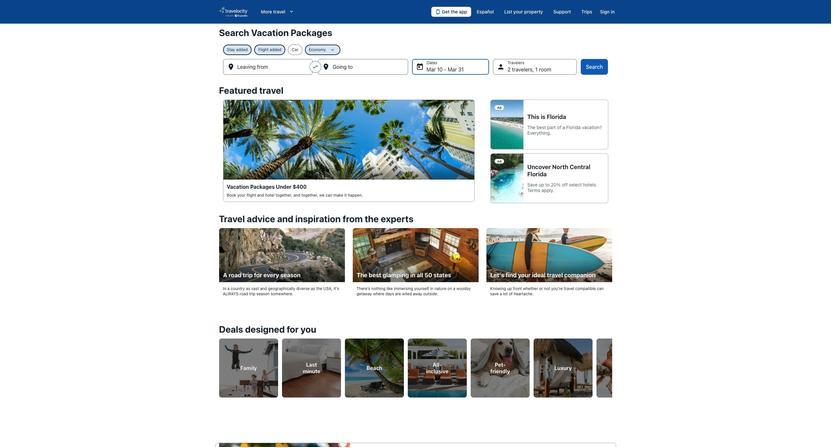 Task type: describe. For each thing, give the bounding box(es) containing it.
featured travel region
[[215, 81, 617, 210]]

next image
[[609, 362, 617, 370]]

download the app button image
[[436, 9, 441, 14]]

travelocity logo image
[[219, 7, 248, 17]]

travel advice and inspiration from the experts region
[[215, 210, 617, 308]]

previous image
[[215, 362, 223, 370]]



Task type: vqa. For each thing, say whether or not it's contained in the screenshot.
Previous icon
yes



Task type: locate. For each thing, give the bounding box(es) containing it.
swap origin and destination values image
[[313, 64, 319, 70]]

main content
[[0, 24, 832, 447]]



